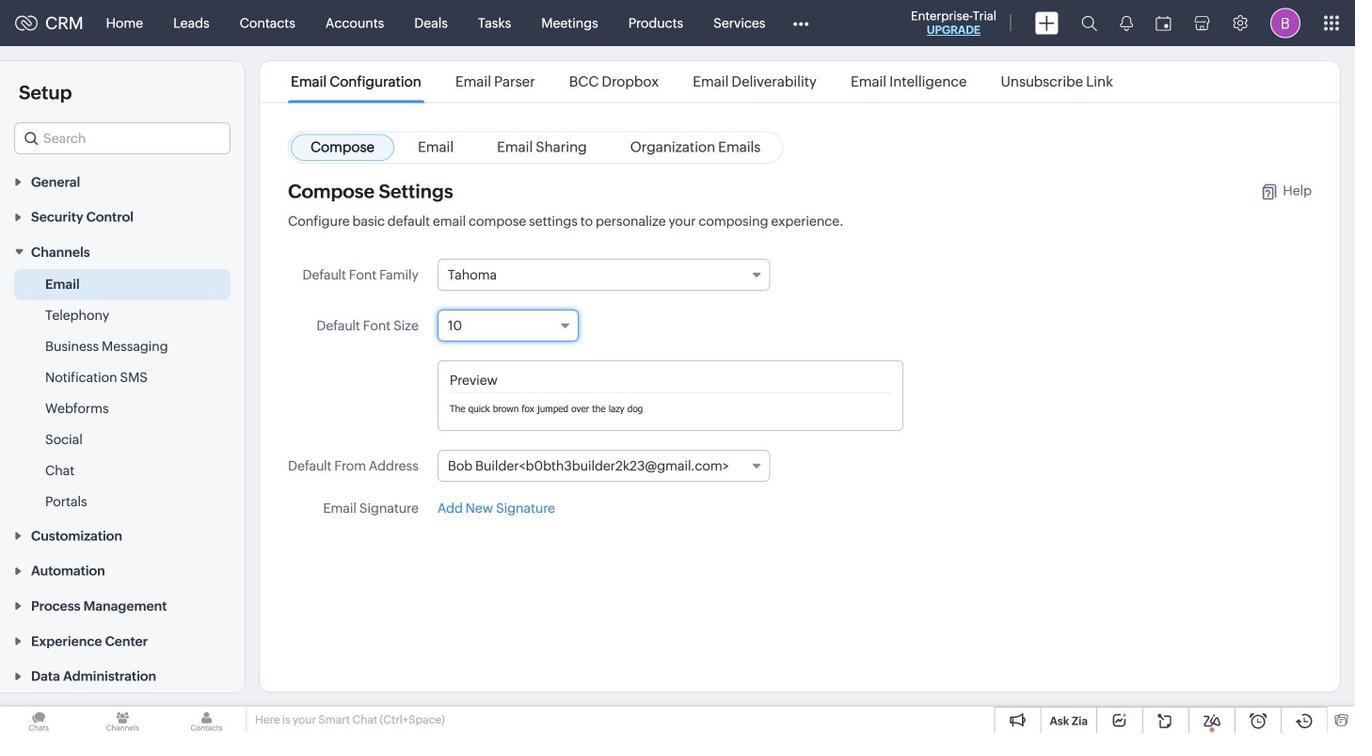 Task type: describe. For each thing, give the bounding box(es) containing it.
Other Modules field
[[781, 8, 821, 38]]

create menu element
[[1024, 0, 1071, 46]]

Search text field
[[15, 123, 230, 153]]

logo image
[[15, 16, 38, 31]]

channels image
[[84, 707, 161, 734]]

chats image
[[0, 707, 77, 734]]

signals element
[[1109, 0, 1145, 46]]



Task type: vqa. For each thing, say whether or not it's contained in the screenshot.
Expected
no



Task type: locate. For each thing, give the bounding box(es) containing it.
none field search
[[14, 122, 231, 154]]

None field
[[14, 122, 231, 154], [438, 259, 771, 291], [438, 310, 579, 342], [438, 450, 771, 482], [438, 259, 771, 291], [438, 310, 579, 342], [438, 450, 771, 482]]

search element
[[1071, 0, 1109, 46]]

search image
[[1082, 15, 1098, 31]]

contacts image
[[168, 707, 245, 734]]

profile image
[[1271, 8, 1301, 38]]

create menu image
[[1036, 12, 1059, 34]]

profile element
[[1260, 0, 1313, 46]]

region
[[0, 269, 245, 518]]

list
[[274, 61, 1131, 102]]

signals image
[[1121, 15, 1134, 31]]

calendar image
[[1156, 16, 1172, 31]]



